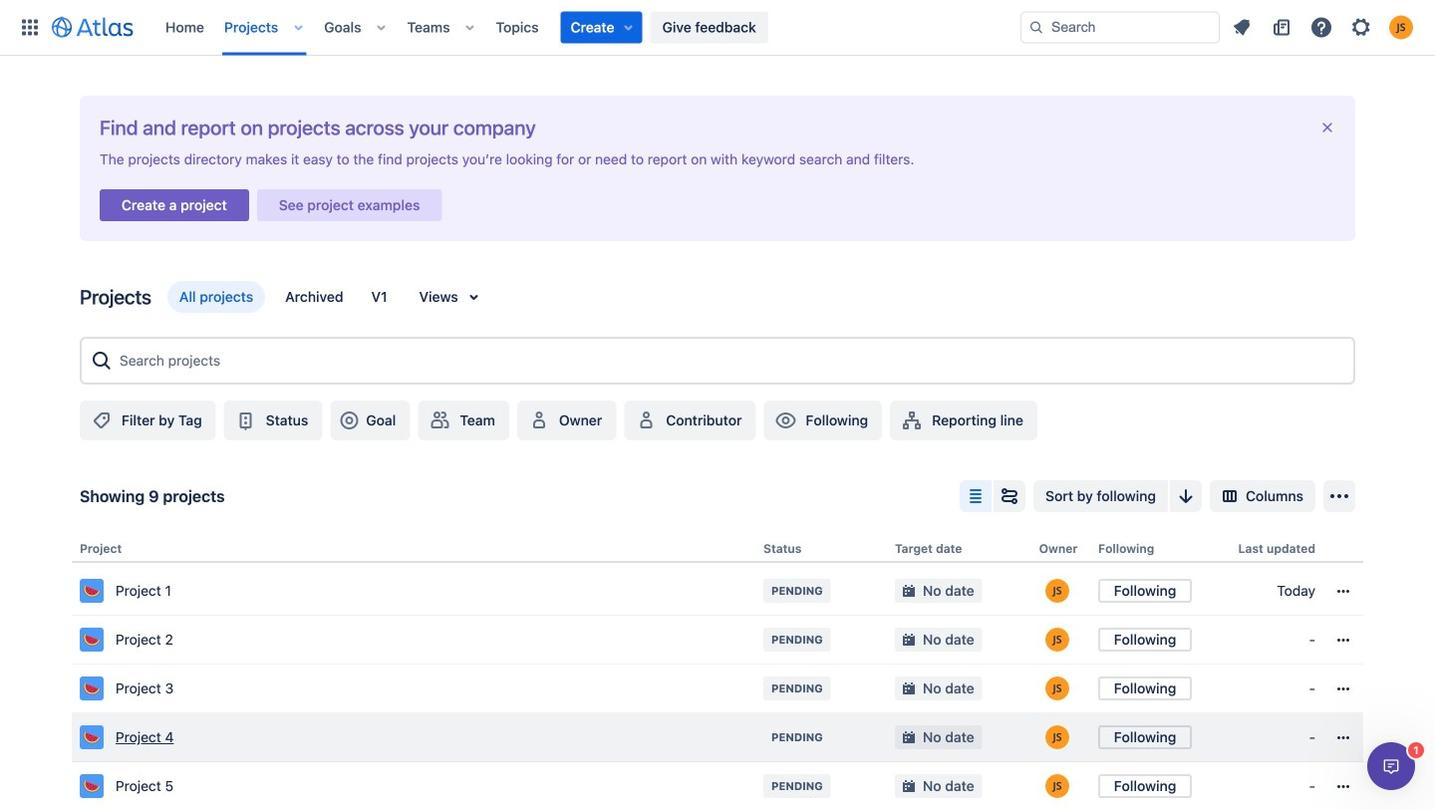 Task type: describe. For each thing, give the bounding box(es) containing it.
settings image
[[1350, 15, 1374, 39]]

help image
[[1310, 15, 1334, 39]]

tag image
[[90, 409, 114, 433]]

display as list image
[[964, 484, 988, 508]]

Search projects field
[[114, 343, 1346, 379]]

account image
[[1390, 15, 1413, 39]]

close banner image
[[1320, 120, 1336, 136]]



Task type: locate. For each thing, give the bounding box(es) containing it.
search image
[[1029, 19, 1045, 35]]

display as timeline image
[[998, 484, 1022, 508]]

banner
[[0, 0, 1435, 56]]

notifications image
[[1230, 15, 1254, 39]]

status image
[[234, 409, 258, 433]]

dialog
[[1368, 743, 1415, 790]]

top element
[[12, 0, 1021, 55]]

None search field
[[1021, 11, 1220, 43]]

more options image
[[1328, 484, 1352, 508]]

search projects image
[[90, 349, 114, 373]]

switch to... image
[[18, 15, 42, 39]]

reverse sort order image
[[1174, 484, 1198, 508]]

Search field
[[1021, 11, 1220, 43]]

following image
[[774, 409, 798, 433]]



Task type: vqa. For each thing, say whether or not it's contained in the screenshot.
search icon
yes



